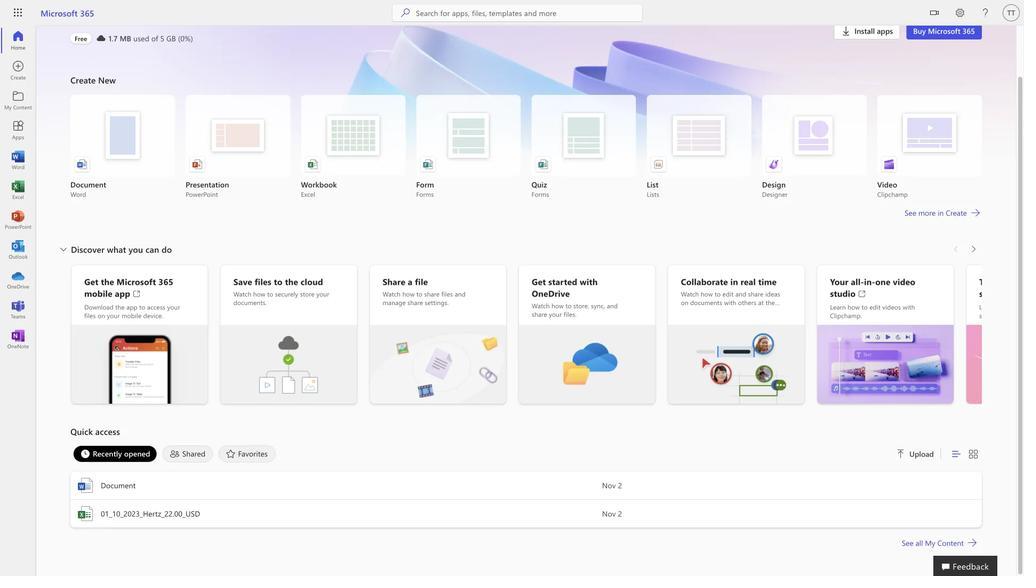 Task type: locate. For each thing, give the bounding box(es) containing it.
onedrive image
[[13, 274, 23, 285]]

nov 2
[[602, 480, 622, 490], [602, 509, 622, 519]]

nov 2 for 01_10_2023_hertz_22.00_usd
[[602, 509, 622, 519]]

my content image
[[13, 95, 23, 106]]

video
[[878, 180, 898, 189]]

to left the securely
[[267, 290, 273, 298]]

in inside collaborate in real time watch how to edit and share ideas on documents with others at the same time.
[[731, 276, 738, 287]]

tips for going viral on social image
[[967, 325, 1024, 404]]

your left files.
[[549, 310, 562, 319]]

on left documents
[[681, 298, 689, 307]]

to
[[128, 11, 141, 28], [274, 276, 283, 287], [267, 290, 273, 298], [417, 290, 423, 298], [715, 290, 721, 298], [566, 301, 572, 310], [139, 303, 145, 311], [862, 303, 868, 311]]

0 vertical spatial access
[[147, 303, 165, 311]]

microsoft
[[41, 7, 78, 18], [144, 11, 201, 28], [928, 26, 961, 36], [117, 276, 156, 287]]

0 horizontal spatial and
[[455, 290, 466, 298]]

to inside the share a file watch how to share files and manage share settings.
[[417, 290, 423, 298]]

app up download the app to access your files on your mobile device.
[[115, 288, 130, 299]]

see for see more in create
[[905, 208, 917, 218]]

watch inside get started with onedrive watch how to store, sync, and share your files.
[[532, 301, 550, 310]]

forms for form
[[416, 190, 434, 198]]

0 vertical spatial app
[[115, 288, 130, 299]]

and down real
[[736, 290, 747, 298]]

microsoft inside button
[[928, 26, 961, 36]]

the
[[101, 276, 114, 287], [285, 276, 298, 287], [766, 298, 775, 307], [115, 303, 125, 311]]

and inside collaborate in real time watch how to edit and share ideas on documents with others at the same time.
[[736, 290, 747, 298]]

do
[[162, 243, 172, 255]]

started
[[549, 276, 577, 287]]

document
[[70, 180, 106, 189], [101, 480, 136, 490]]

with inside collaborate in real time watch how to edit and share ideas on documents with others at the same time.
[[724, 298, 737, 307]]

1 vertical spatial see
[[902, 538, 914, 548]]

shared element
[[163, 445, 213, 463]]

with inside get started with onedrive watch how to store, sync, and share your files.
[[580, 276, 598, 287]]

1 vertical spatial edit
[[870, 303, 881, 311]]

mobile left device.
[[122, 311, 142, 320]]

create right more
[[946, 208, 967, 218]]

app inside get the microsoft 365 mobile app
[[115, 288, 130, 299]]

how inside the save files to the cloud watch how to securely store your documents.
[[253, 290, 266, 298]]

edit inside 'learn how to edit videos with clipchamp.'
[[870, 303, 881, 311]]

and right the settings.
[[455, 290, 466, 298]]

get up download
[[84, 276, 99, 287]]

1 forms from the left
[[416, 190, 434, 198]]

to down collaborate
[[715, 290, 721, 298]]

microsoft up this account doesn't have a microsoft 365 subscription. click to view your benefits. tooltip at the left of the page
[[41, 7, 78, 18]]

clipchamp.
[[830, 311, 862, 320]]

2 2 from the top
[[618, 509, 622, 519]]

sync,
[[591, 301, 605, 310]]

Search box. Suggestions appear as you type. search field
[[416, 4, 642, 21]]

2 nov from the top
[[602, 509, 616, 519]]

to down the file
[[417, 290, 423, 298]]

get up the onedrive
[[532, 276, 546, 287]]

the inside the save files to the cloud watch how to securely store your documents.
[[285, 276, 298, 287]]

discover what you can do button
[[56, 241, 174, 258]]

1 horizontal spatial on
[[681, 298, 689, 307]]

1 horizontal spatial access
[[147, 303, 165, 311]]

navigation
[[0, 26, 36, 354]]

1 horizontal spatial get
[[532, 276, 546, 287]]

2 horizontal spatial with
[[903, 303, 915, 311]]

2 for document
[[618, 480, 622, 490]]

forms down quiz
[[532, 190, 549, 198]]

word image down apps image
[[13, 155, 23, 165]]

1 horizontal spatial learn
[[980, 303, 995, 311]]

list
[[70, 95, 982, 198]]

1 nov from the top
[[602, 480, 616, 490]]

0 horizontal spatial learn
[[830, 303, 846, 311]]

0 vertical spatial files
[[255, 276, 272, 287]]

to left store,
[[566, 301, 572, 310]]

1 nov 2 from the top
[[602, 480, 622, 490]]

create left the new
[[70, 74, 96, 86]]

access up recently
[[95, 426, 120, 437]]

0 horizontal spatial edit
[[723, 290, 734, 298]]

to down your all-in-one video studio
[[862, 303, 868, 311]]

1 horizontal spatial forms
[[532, 190, 549, 198]]

studio
[[830, 288, 856, 299]]

in
[[938, 208, 944, 218], [731, 276, 738, 287]]

the right at
[[766, 298, 775, 307]]

how down the onedrive
[[552, 301, 564, 310]]

welcome to microsoft 365
[[70, 11, 226, 28]]

share down real
[[748, 290, 764, 298]]

0 vertical spatial 2
[[618, 480, 622, 490]]

1 horizontal spatial create
[[946, 208, 967, 218]]

in-
[[864, 276, 876, 287]]

store
[[300, 290, 315, 298]]

buy
[[914, 26, 926, 36]]

to inside collaborate in real time watch how to edit and share ideas on documents with others at the same time.
[[715, 290, 721, 298]]

document down the recently opened tab
[[101, 480, 136, 490]]

the up the securely
[[285, 276, 298, 287]]

get inside get the microsoft 365 mobile app
[[84, 276, 99, 287]]

microsoft up download the app to access your files on your mobile device.
[[117, 276, 156, 287]]

0 vertical spatial on
[[681, 298, 689, 307]]

see
[[905, 208, 917, 218], [902, 538, 914, 548]]

and right sync,
[[607, 301, 618, 310]]

tab list containing recently opened
[[70, 445, 884, 463]]

presentation powerpoint
[[186, 180, 229, 198]]

forms down form
[[416, 190, 434, 198]]

how inside get started with onedrive watch how to store, sync, and share your files.
[[552, 301, 564, 310]]

with up store,
[[580, 276, 598, 287]]

collaborate
[[681, 276, 728, 287]]

your right device.
[[167, 303, 180, 311]]

feedback
[[953, 560, 989, 572]]

name document cell
[[70, 477, 602, 494]]

to down get the microsoft 365 mobile app
[[139, 303, 145, 311]]

document word
[[70, 180, 106, 198]]

1 vertical spatial app
[[127, 303, 137, 311]]

how
[[253, 290, 266, 298], [403, 290, 415, 298], [701, 290, 713, 298], [552, 301, 564, 310], [848, 303, 860, 311], [997, 303, 1009, 311]]

design
[[762, 180, 786, 189]]

0 horizontal spatial create
[[70, 74, 96, 86]]

mobile up download
[[84, 288, 112, 299]]

mb
[[120, 33, 131, 43]]

0 vertical spatial nov
[[602, 480, 616, 490]]

create new element
[[70, 71, 982, 241]]

share inside collaborate in real time watch how to edit and share ideas on documents with others at the same time.
[[748, 290, 764, 298]]

get
[[84, 276, 99, 287], [532, 276, 546, 287]]

0 vertical spatial document
[[70, 180, 106, 189]]

1 horizontal spatial and
[[607, 301, 618, 310]]

1 horizontal spatial word image
[[77, 477, 94, 494]]

on
[[681, 298, 689, 307], [98, 311, 105, 320]]

forms inside form forms
[[416, 190, 434, 198]]

1 horizontal spatial files
[[255, 276, 272, 287]]

 upload
[[897, 449, 934, 459]]

0 vertical spatial create
[[70, 74, 96, 86]]

on inside download the app to access your files on your mobile device.
[[98, 311, 105, 320]]

0 horizontal spatial mobile
[[84, 288, 112, 299]]

in left real
[[731, 276, 738, 287]]

mobile inside get the microsoft 365 mobile app
[[84, 288, 112, 299]]

files
[[255, 276, 272, 287], [442, 290, 453, 298], [84, 311, 96, 320]]

files inside download the app to access your files on your mobile device.
[[84, 311, 96, 320]]

document inside list
[[70, 180, 106, 189]]

2 horizontal spatial files
[[442, 290, 453, 298]]


[[930, 9, 939, 17]]

watch up same
[[681, 290, 699, 298]]

save files to the cloud watch how to securely store your documents.
[[234, 276, 329, 307]]

designer design image
[[769, 159, 779, 170], [769, 159, 779, 170]]

next image
[[968, 241, 979, 258]]

how down collaborate
[[701, 290, 713, 298]]

1 learn from the left
[[830, 303, 846, 311]]

1 vertical spatial document
[[101, 480, 136, 490]]

1 vertical spatial nov
[[602, 509, 616, 519]]

all
[[916, 538, 923, 548]]

1 horizontal spatial in
[[938, 208, 944, 218]]

see left more
[[905, 208, 917, 218]]

see for see all my content
[[902, 538, 914, 548]]

watch inside the share a file watch how to share files and manage share settings.
[[383, 290, 401, 298]]

in right more
[[938, 208, 944, 218]]

1 horizontal spatial mobile
[[122, 311, 142, 320]]

365
[[80, 7, 94, 18], [204, 11, 226, 28], [963, 26, 975, 36], [158, 276, 173, 287]]

share inside get started with onedrive watch how to store, sync, and share your files.
[[532, 310, 547, 319]]

workbook
[[301, 180, 337, 189]]

forms survey image
[[423, 159, 433, 170]]

clipchamp
[[878, 190, 908, 198]]

device.
[[143, 311, 163, 320]]

microsoft down 
[[928, 26, 961, 36]]

with
[[580, 276, 598, 287], [724, 298, 737, 307], [903, 303, 915, 311]]

0 vertical spatial edit
[[723, 290, 734, 298]]

word image
[[13, 155, 23, 165], [77, 477, 94, 494]]

create
[[70, 74, 96, 86], [946, 208, 967, 218]]

documents.
[[234, 298, 267, 307]]

your right store
[[316, 290, 329, 298]]

tab list
[[70, 445, 884, 463]]

how inside 'learn how to edit videos with clipchamp.'
[[848, 303, 860, 311]]

1 get from the left
[[84, 276, 99, 287]]

microsoft inside get the microsoft 365 mobile app
[[117, 276, 156, 287]]

more
[[919, 208, 936, 218]]

document up word
[[70, 180, 106, 189]]

0 vertical spatial nov 2
[[602, 480, 622, 490]]

2 horizontal spatial and
[[736, 290, 747, 298]]

1 vertical spatial access
[[95, 426, 120, 437]]

1 vertical spatial 2
[[618, 509, 622, 519]]

kat
[[1011, 303, 1020, 311]]

how left kat
[[997, 303, 1009, 311]]

time
[[758, 276, 777, 287]]

recently opened tab
[[70, 445, 160, 463]]

excel workbook image
[[307, 159, 318, 170]]

same
[[681, 307, 696, 315]]

microsoft inside banner
[[41, 7, 78, 18]]

the inside download the app to access your files on your mobile device.
[[115, 303, 125, 311]]

document inside cell
[[101, 480, 136, 490]]

your
[[316, 290, 329, 298], [167, 303, 180, 311], [549, 310, 562, 319], [107, 311, 120, 320]]

collaborate in real time image
[[668, 325, 805, 404]]

0 vertical spatial mobile
[[84, 288, 112, 299]]

content
[[938, 538, 964, 548]]

to up used at the left
[[128, 11, 141, 28]]

2 learn from the left
[[980, 303, 995, 311]]

form
[[416, 180, 434, 189]]

the up download
[[101, 276, 114, 287]]

videos
[[883, 303, 901, 311]]

your all-in-one video studio
[[830, 276, 916, 299]]

your inside the save files to the cloud watch how to securely store your documents.
[[316, 290, 329, 298]]

to inside get started with onedrive watch how to store, sync, and share your files.
[[566, 301, 572, 310]]

0 vertical spatial word image
[[13, 155, 23, 165]]

share down the onedrive
[[532, 310, 547, 319]]

goi
[[1013, 276, 1024, 287]]

see left "all"
[[902, 538, 914, 548]]

learn down "studio"
[[830, 303, 846, 311]]

1 vertical spatial create
[[946, 208, 967, 218]]

files inside the save files to the cloud watch how to securely store your documents.
[[255, 276, 272, 287]]

see inside create new element
[[905, 208, 917, 218]]

access down get the microsoft 365 mobile app
[[147, 303, 165, 311]]

365 inside button
[[963, 26, 975, 36]]

file
[[415, 276, 428, 287]]

01_10_2023_hertz_22.00_usd
[[101, 509, 200, 519]]

get inside get started with onedrive watch how to store, sync, and share your files.
[[532, 276, 546, 287]]

0 vertical spatial in
[[938, 208, 944, 218]]

1 vertical spatial in
[[731, 276, 738, 287]]

on down get the microsoft 365 mobile app
[[98, 311, 105, 320]]

document for document word
[[70, 180, 106, 189]]

the right download
[[115, 303, 125, 311]]

1 vertical spatial mobile
[[122, 311, 142, 320]]

0 horizontal spatial files
[[84, 311, 96, 320]]

with left others
[[724, 298, 737, 307]]

word image up excel icon
[[77, 477, 94, 494]]

0 horizontal spatial with
[[580, 276, 598, 287]]

learn inside tips for goi learn how kat n
[[980, 303, 995, 311]]

onenote image
[[13, 334, 23, 345]]

share
[[424, 290, 440, 298], [748, 290, 764, 298], [408, 298, 423, 307], [532, 310, 547, 319]]

1 horizontal spatial with
[[724, 298, 737, 307]]

2 vertical spatial files
[[84, 311, 96, 320]]

watch inside collaborate in real time watch how to edit and share ideas on documents with others at the same time.
[[681, 290, 699, 298]]

1 vertical spatial on
[[98, 311, 105, 320]]

2 get from the left
[[532, 276, 546, 287]]

and inside the share a file watch how to share files and manage share settings.
[[455, 290, 466, 298]]

learn down tips
[[980, 303, 995, 311]]

0 horizontal spatial in
[[731, 276, 738, 287]]

others
[[738, 298, 757, 307]]

watch down the onedrive
[[532, 301, 550, 310]]

None search field
[[393, 4, 642, 21]]

2 forms from the left
[[532, 190, 549, 198]]

list
[[647, 180, 659, 189]]

how down a
[[403, 290, 415, 298]]

1 2 from the top
[[618, 480, 622, 490]]

how left the securely
[[253, 290, 266, 298]]

shared
[[182, 449, 206, 459]]

quiz
[[532, 180, 547, 189]]

discover
[[71, 243, 105, 255]]

access
[[147, 303, 165, 311], [95, 426, 120, 437]]

with right videos
[[903, 303, 915, 311]]

new
[[98, 74, 116, 86]]

name 01_10_2023_hertz_22.00_usd cell
[[70, 505, 602, 522]]

0 horizontal spatial on
[[98, 311, 105, 320]]

365 inside get the microsoft 365 mobile app
[[158, 276, 173, 287]]

1 vertical spatial files
[[442, 290, 453, 298]]

watch down save
[[234, 290, 251, 298]]

1 vertical spatial nov 2
[[602, 509, 622, 519]]

ideas
[[766, 290, 781, 298]]

and inside get started with onedrive watch how to store, sync, and share your files.
[[607, 301, 618, 310]]

0 horizontal spatial get
[[84, 276, 99, 287]]

2 nov 2 from the top
[[602, 509, 622, 519]]

edit left videos
[[870, 303, 881, 311]]

how down "studio"
[[848, 303, 860, 311]]

0 vertical spatial see
[[905, 208, 917, 218]]

your down get the microsoft 365 mobile app
[[107, 311, 120, 320]]

lists list image
[[653, 159, 664, 170]]

app down get the microsoft 365 mobile app
[[127, 303, 137, 311]]

1 horizontal spatial edit
[[870, 303, 881, 311]]

edit left others
[[723, 290, 734, 298]]

watch down share
[[383, 290, 401, 298]]

0 horizontal spatial forms
[[416, 190, 434, 198]]



Task type: describe. For each thing, give the bounding box(es) containing it.
presentation
[[186, 180, 229, 189]]

install apps
[[855, 26, 893, 36]]

files.
[[564, 310, 577, 319]]

clipchamp video image
[[884, 159, 895, 170]]

get for get the microsoft 365 mobile app
[[84, 276, 99, 287]]

free
[[75, 34, 87, 43]]

learn inside 'learn how to edit videos with clipchamp.'
[[830, 303, 846, 311]]

2 for 01_10_2023_hertz_22.00_usd
[[618, 509, 622, 519]]

with inside 'learn how to edit videos with clipchamp.'
[[903, 303, 915, 311]]

lists
[[647, 190, 659, 198]]

quick
[[70, 426, 93, 437]]

welcome
[[70, 11, 125, 28]]

create image
[[13, 65, 23, 76]]

microsoft 365 banner
[[0, 0, 1024, 27]]

quick access
[[70, 426, 120, 437]]

feedback button
[[934, 556, 998, 576]]

you
[[129, 243, 143, 255]]


[[968, 539, 977, 547]]

cloud
[[301, 276, 323, 287]]

0 horizontal spatial access
[[95, 426, 120, 437]]

see all my content
[[902, 538, 964, 548]]

for
[[999, 276, 1011, 287]]

to inside download the app to access your files on your mobile device.
[[139, 303, 145, 311]]

in inside see more in create link
[[938, 208, 944, 218]]

share
[[383, 276, 406, 287]]

your inside get started with onedrive watch how to store, sync, and share your files.
[[549, 310, 562, 319]]

download the app to access your files on your mobile device.
[[84, 303, 180, 320]]

excel image
[[77, 505, 94, 522]]

get for get started with onedrive watch how to store, sync, and share your files.
[[532, 276, 546, 287]]

microsoft 365
[[41, 7, 94, 18]]

tt button
[[999, 0, 1024, 26]]

create new
[[70, 74, 116, 86]]

excel
[[301, 190, 315, 198]]

outlook image
[[13, 244, 23, 255]]

this account doesn't have a microsoft 365 subscription. click to view your benefits. tooltip
[[70, 33, 92, 44]]

the inside collaborate in real time watch how to edit and share ideas on documents with others at the same time.
[[766, 298, 775, 307]]


[[897, 450, 905, 458]]

document for document
[[101, 480, 136, 490]]

excel image
[[13, 185, 23, 195]]

tt
[[1008, 9, 1016, 17]]

install apps button
[[834, 22, 900, 39]]

to inside 'learn how to edit videos with clipchamp.'
[[862, 303, 868, 311]]

install
[[855, 26, 875, 36]]

how inside collaborate in real time watch how to edit and share ideas on documents with others at the same time.
[[701, 290, 713, 298]]

1 vertical spatial word image
[[77, 477, 94, 494]]

how inside the share a file watch how to share files and manage share settings.
[[403, 290, 415, 298]]

apps
[[877, 26, 893, 36]]

watch inside the save files to the cloud watch how to securely store your documents.
[[234, 290, 251, 298]]

get started with onedrive watch how to store, sync, and share your files.
[[532, 276, 618, 319]]

0 horizontal spatial word image
[[13, 155, 23, 165]]

share a file watch how to share files and manage share settings.
[[383, 276, 466, 307]]

all-
[[851, 276, 864, 287]]

quiz forms
[[532, 180, 549, 198]]

1.7
[[109, 33, 118, 43]]

teams image
[[13, 304, 23, 315]]

share right manage
[[408, 298, 423, 307]]

get the microsoft 365 mobile app image
[[71, 325, 208, 404]]

n
[[1022, 303, 1024, 311]]

home image
[[13, 35, 23, 46]]

get started with onedrive image
[[519, 325, 656, 404]]

list lists
[[647, 180, 659, 198]]

recently opened element
[[73, 445, 157, 463]]

mobile inside download the app to access your files on your mobile device.
[[122, 311, 142, 320]]

share a file image
[[370, 325, 506, 404]]

securely
[[275, 290, 298, 298]]

gb
[[166, 33, 176, 43]]

opened
[[124, 449, 150, 459]]

see more in create
[[905, 208, 967, 218]]

microsoft up gb
[[144, 11, 201, 28]]

share down the file
[[424, 290, 440, 298]]

 button
[[922, 0, 948, 27]]

onedrive
[[532, 288, 570, 299]]

1.7 mb used of 5 gb (0%)
[[109, 33, 193, 43]]

on inside collaborate in real time watch how to edit and share ideas on documents with others at the same time.
[[681, 298, 689, 307]]

your all-in-one video studio image
[[818, 325, 954, 404]]

and for real
[[736, 290, 747, 298]]

buy microsoft 365
[[914, 26, 975, 36]]

at
[[758, 298, 764, 307]]

word
[[70, 190, 86, 198]]

design designer
[[762, 180, 788, 198]]

get the microsoft 365 mobile app
[[84, 276, 173, 299]]

save files to the cloud image
[[221, 325, 357, 404]]

the inside get the microsoft 365 mobile app
[[101, 276, 114, 287]]

used
[[133, 33, 149, 43]]

favorites
[[238, 449, 268, 459]]

nov for 01_10_2023_hertz_22.00_usd
[[602, 509, 616, 519]]

forms for quiz
[[532, 190, 549, 198]]

buy microsoft 365 button
[[907, 22, 982, 39]]

one
[[876, 276, 891, 287]]

documents
[[690, 298, 722, 307]]

tips
[[980, 276, 996, 287]]

store,
[[574, 301, 589, 310]]

favorites element
[[218, 445, 276, 463]]

learn how to edit videos with clipchamp.
[[830, 303, 915, 320]]

favorites tab
[[216, 445, 279, 463]]

my
[[925, 538, 936, 548]]

download
[[84, 303, 114, 311]]

how inside tips for goi learn how kat n
[[997, 303, 1009, 311]]

real
[[741, 276, 756, 287]]

and for file
[[455, 290, 466, 298]]

upload
[[910, 449, 934, 459]]

recently opened
[[93, 449, 150, 459]]

new quiz image
[[538, 159, 549, 170]]

designer
[[762, 190, 788, 198]]

your
[[830, 276, 849, 287]]

files inside the share a file watch how to share files and manage share settings.
[[442, 290, 453, 298]]

nov 2 for document
[[602, 480, 622, 490]]

word document image
[[77, 159, 87, 170]]

can
[[146, 243, 159, 255]]

settings.
[[425, 298, 449, 307]]

video
[[893, 276, 916, 287]]

what
[[107, 243, 126, 255]]

shared tab
[[160, 445, 216, 463]]

form forms
[[416, 180, 434, 198]]

edit inside collaborate in real time watch how to edit and share ideas on documents with others at the same time.
[[723, 290, 734, 298]]

list containing document
[[70, 95, 982, 198]]

apps image
[[13, 125, 23, 136]]

time.
[[698, 307, 712, 315]]

app inside download the app to access your files on your mobile device.
[[127, 303, 137, 311]]

nov for document
[[602, 480, 616, 490]]

access inside download the app to access your files on your mobile device.
[[147, 303, 165, 311]]

powerpoint image
[[13, 214, 23, 225]]

365 inside banner
[[80, 7, 94, 18]]

video clipchamp
[[878, 180, 908, 198]]

to up the securely
[[274, 276, 283, 287]]

discover what you can do
[[71, 243, 172, 255]]

save
[[234, 276, 252, 287]]

manage
[[383, 298, 406, 307]]

5
[[160, 33, 164, 43]]

powerpoint presentation image
[[192, 159, 203, 170]]

workbook excel
[[301, 180, 337, 198]]

tips for goi learn how kat n
[[980, 276, 1024, 320]]

a
[[408, 276, 413, 287]]



Task type: vqa. For each thing, say whether or not it's contained in the screenshot.


